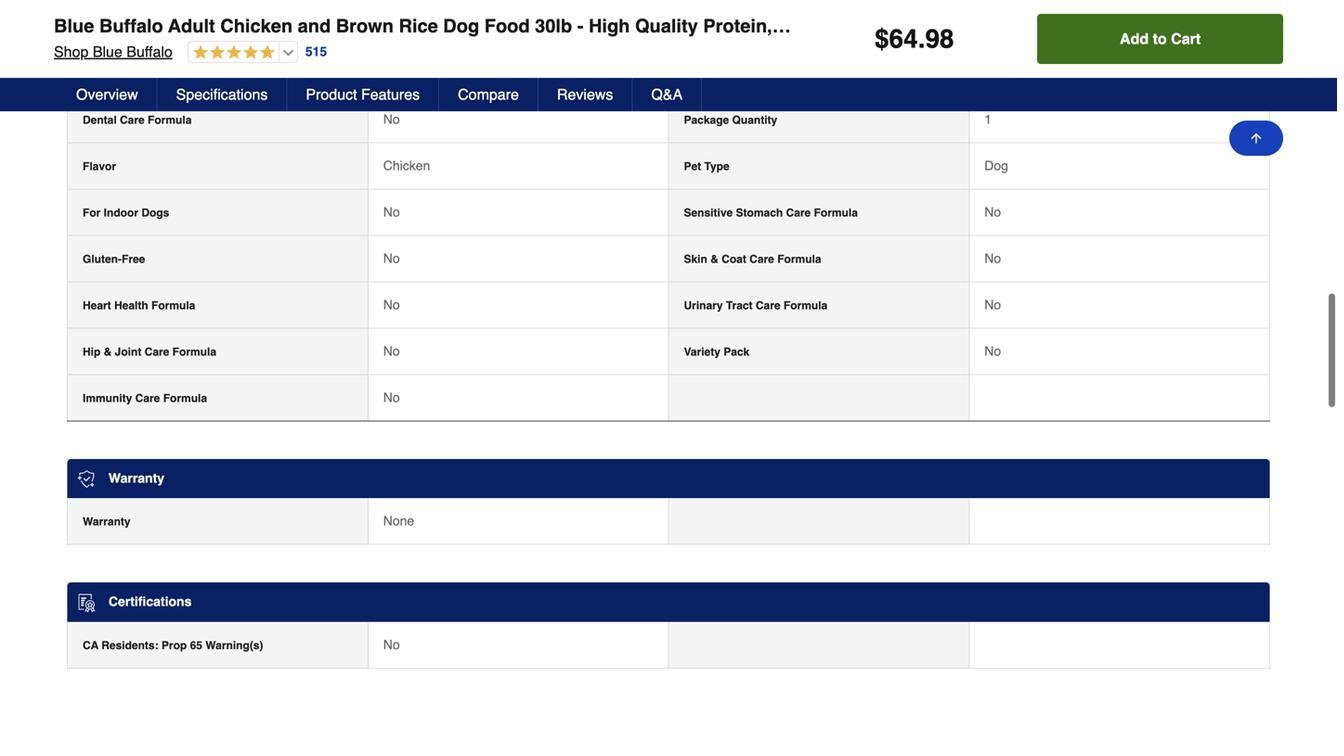 Task type: vqa. For each thing, say whether or not it's contained in the screenshot.


Task type: locate. For each thing, give the bounding box(es) containing it.
formula down hip & joint care formula
[[163, 392, 207, 405]]

$ 64 . 98
[[875, 24, 954, 54]]

buffalo
[[99, 15, 163, 37], [127, 43, 173, 60], [1014, 48, 1054, 63]]

care right tract
[[756, 299, 781, 312]]

1 vertical spatial skin
[[684, 253, 707, 266]]

brown inside blue buffalo adult chicken and brown rice dog 30lb
[[1167, 48, 1203, 63]]

1 horizontal spatial 30lb
[[1012, 66, 1037, 81]]

pack
[[724, 346, 750, 359]]

buffalo down 3
[[1014, 48, 1054, 63]]

warning(s)
[[205, 640, 263, 653]]

.
[[918, 24, 925, 54]]

indoor
[[104, 206, 138, 219]]

0 horizontal spatial brown
[[336, 15, 394, 37]]

hip
[[83, 346, 101, 359]]

care
[[124, 50, 148, 63], [120, 114, 145, 127], [786, 206, 811, 219], [750, 253, 774, 266], [756, 299, 781, 312], [145, 346, 169, 359], [135, 392, 160, 405]]

30lb down 3
[[1012, 66, 1037, 81]]

& left 6
[[1040, 15, 1053, 37]]

1 vertical spatial 30lb
[[1012, 66, 1037, 81]]

chicken inside blue buffalo adult chicken and brown rice dog 30lb
[[1091, 48, 1138, 63]]

adult
[[168, 15, 215, 37], [1058, 48, 1087, 63]]

compare button
[[439, 78, 539, 111]]

blue for blue buffalo  adult chicken and brown rice dog food 30lb - high quality protein, wholesome grains, omega 3 & 6 fatty acids for healthy skin &
[[54, 15, 94, 37]]

buffalo inside blue buffalo adult chicken and brown rice dog 30lb
[[1014, 48, 1054, 63]]

blue inside blue buffalo adult chicken and brown rice dog 30lb
[[985, 48, 1011, 63]]

for
[[83, 206, 101, 219]]

and down "to"
[[1141, 48, 1163, 63]]

blue down omega
[[985, 48, 1011, 63]]

blue for blue buffalo adult chicken and brown rice dog 30lb
[[985, 48, 1011, 63]]

dog up 1
[[985, 66, 1008, 81]]

and
[[298, 15, 331, 37], [1141, 48, 1163, 63]]

0 vertical spatial brown
[[336, 15, 394, 37]]

for
[[1178, 15, 1203, 37]]

1 vertical spatial rice
[[1207, 48, 1233, 63]]

blue up shop
[[54, 15, 94, 37]]

30lb left -
[[535, 15, 572, 37]]

adult up 4.7 stars image
[[168, 15, 215, 37]]

care right stomach
[[786, 206, 811, 219]]

brown for 30lb
[[1167, 48, 1203, 63]]

overview button
[[58, 78, 158, 111]]

wholesome
[[778, 15, 882, 37]]

0 horizontal spatial 30lb
[[535, 15, 572, 37]]

1 horizontal spatial and
[[1141, 48, 1163, 63]]

chicken for blue buffalo  adult chicken and brown rice dog food 30lb - high quality protein, wholesome grains, omega 3 & 6 fatty acids for healthy skin &
[[220, 15, 293, 37]]

brown
[[336, 15, 394, 37], [1167, 48, 1203, 63]]

chicken down features
[[383, 158, 430, 173]]

3
[[1024, 15, 1035, 37]]

care right immunity
[[135, 392, 160, 405]]

ca residents: prop 65 warning(s)
[[83, 640, 263, 653]]

0 vertical spatial dog
[[443, 15, 479, 37]]

1 vertical spatial dog
[[985, 66, 1008, 81]]

515
[[305, 44, 327, 59]]

q&a button
[[633, 78, 702, 111]]

protein,
[[703, 15, 772, 37]]

0 vertical spatial skin
[[1281, 15, 1320, 37]]

1 vertical spatial brown
[[1167, 48, 1203, 63]]

dog down 1
[[985, 158, 1008, 173]]

rice inside blue buffalo adult chicken and brown rice dog 30lb
[[1207, 48, 1233, 63]]

blue
[[54, 15, 94, 37], [93, 43, 122, 60], [985, 48, 1011, 63]]

rice for 30lb
[[1207, 48, 1233, 63]]

30lb
[[535, 15, 572, 37], [1012, 66, 1037, 81]]

chicken up 4.7 stars image
[[220, 15, 293, 37]]

rice up features
[[399, 15, 438, 37]]

1 horizontal spatial brown
[[1167, 48, 1203, 63]]

variety
[[684, 346, 721, 359]]

rice
[[399, 15, 438, 37], [1207, 48, 1233, 63]]

sensitive
[[684, 206, 733, 219]]

buffalo right allergy
[[127, 43, 173, 60]]

rice for food
[[399, 15, 438, 37]]

adult for blue buffalo  adult chicken and brown rice dog food 30lb - high quality protein, wholesome grains, omega 3 & 6 fatty acids for healthy skin &
[[168, 15, 215, 37]]

brown down the cart
[[1167, 48, 1203, 63]]

buffalo for blue buffalo  adult chicken and brown rice dog food 30lb - high quality protein, wholesome grains, omega 3 & 6 fatty acids for healthy skin &
[[99, 15, 163, 37]]

1 vertical spatial warranty
[[83, 516, 131, 529]]

0 vertical spatial and
[[298, 15, 331, 37]]

stomach
[[736, 206, 783, 219]]

1 horizontal spatial adult
[[1058, 48, 1087, 63]]

0 horizontal spatial rice
[[399, 15, 438, 37]]

formula right health
[[151, 299, 195, 312]]

-
[[577, 15, 584, 37]]

1 vertical spatial chicken
[[1091, 48, 1138, 63]]

0 vertical spatial adult
[[168, 15, 215, 37]]

dog inside blue buffalo adult chicken and brown rice dog 30lb
[[985, 66, 1008, 81]]

and for 30lb
[[1141, 48, 1163, 63]]

allergy
[[83, 50, 120, 63]]

warranty up 'certifications'
[[83, 516, 131, 529]]

adult inside blue buffalo adult chicken and brown rice dog 30lb
[[1058, 48, 1087, 63]]

and for food
[[298, 15, 331, 37]]

pet type
[[684, 160, 730, 173]]

care right joint
[[145, 346, 169, 359]]

blue buffalo  adult chicken and brown rice dog food 30lb - high quality protein, wholesome grains, omega 3 & 6 fatty acids for healthy skin &
[[54, 15, 1337, 37]]

chicken
[[220, 15, 293, 37], [1091, 48, 1138, 63], [383, 158, 430, 173]]

product features
[[306, 86, 420, 103]]

0 horizontal spatial and
[[298, 15, 331, 37]]

1 vertical spatial and
[[1141, 48, 1163, 63]]

dental care formula
[[83, 114, 192, 127]]

buffalo up allergy care formula
[[99, 15, 163, 37]]

chicken down add
[[1091, 48, 1138, 63]]

product
[[306, 86, 357, 103]]

no
[[383, 112, 400, 127], [383, 205, 400, 219], [985, 205, 1001, 219], [383, 251, 400, 266], [985, 251, 1001, 266], [383, 297, 400, 312], [985, 297, 1001, 312], [383, 344, 400, 359], [985, 344, 1001, 359], [383, 390, 400, 405], [383, 638, 400, 653]]

high
[[589, 15, 630, 37]]

reviews
[[557, 86, 613, 103]]

care right dental
[[120, 114, 145, 127]]

1 horizontal spatial rice
[[1207, 48, 1233, 63]]

0 horizontal spatial chicken
[[220, 15, 293, 37]]

compare
[[458, 86, 519, 103]]

rice down healthy
[[1207, 48, 1233, 63]]

skin left coat
[[684, 253, 707, 266]]

0 vertical spatial chicken
[[220, 15, 293, 37]]

package quantity
[[684, 114, 777, 127]]

warranty down immunity care formula at the left bottom of page
[[109, 471, 164, 486]]

chicken for blue buffalo adult chicken and brown rice dog 30lb
[[1091, 48, 1138, 63]]

dog left food
[[443, 15, 479, 37]]

2 horizontal spatial chicken
[[1091, 48, 1138, 63]]

65
[[190, 640, 202, 653]]

and inside blue buffalo adult chicken and brown rice dog 30lb
[[1141, 48, 1163, 63]]

& right healthy
[[1325, 15, 1337, 37]]

healthy
[[1208, 15, 1275, 37]]

formula
[[151, 50, 195, 63], [148, 114, 192, 127], [814, 206, 858, 219], [777, 253, 821, 266], [151, 299, 195, 312], [784, 299, 828, 312], [172, 346, 216, 359], [163, 392, 207, 405]]

1 vertical spatial adult
[[1058, 48, 1087, 63]]

brown up product features
[[336, 15, 394, 37]]

2 vertical spatial chicken
[[383, 158, 430, 173]]

quality
[[635, 15, 698, 37]]

0 horizontal spatial adult
[[168, 15, 215, 37]]

1
[[985, 112, 992, 127]]

skin
[[1281, 15, 1320, 37], [684, 253, 707, 266]]

shop
[[54, 43, 89, 60]]

hip & joint care formula
[[83, 346, 216, 359]]

30lb inside blue buffalo adult chicken and brown rice dog 30lb
[[1012, 66, 1037, 81]]

skin right healthy
[[1281, 15, 1320, 37]]

&
[[1040, 15, 1053, 37], [1325, 15, 1337, 37], [711, 253, 719, 266], [104, 346, 112, 359]]

dogs
[[141, 206, 169, 219]]

dog
[[443, 15, 479, 37], [985, 66, 1008, 81], [985, 158, 1008, 173]]

0 vertical spatial rice
[[399, 15, 438, 37]]

urinary tract care formula
[[684, 299, 828, 312]]

0 horizontal spatial skin
[[684, 253, 707, 266]]

4.7 stars image
[[188, 45, 275, 62]]

warranty
[[109, 471, 164, 486], [83, 516, 131, 529]]

and up 515
[[298, 15, 331, 37]]

dog for 30lb
[[985, 66, 1008, 81]]

for indoor dogs
[[83, 206, 169, 219]]

adult down 6
[[1058, 48, 1087, 63]]

2 vertical spatial dog
[[985, 158, 1008, 173]]



Task type: describe. For each thing, give the bounding box(es) containing it.
formula right stomach
[[814, 206, 858, 219]]

product features button
[[287, 78, 439, 111]]

0 vertical spatial 30lb
[[535, 15, 572, 37]]

features
[[361, 86, 420, 103]]

variety pack
[[684, 346, 750, 359]]

certifications
[[109, 595, 192, 610]]

add
[[1120, 30, 1149, 47]]

formula right joint
[[172, 346, 216, 359]]

add to cart
[[1120, 30, 1201, 47]]

food
[[485, 15, 530, 37]]

1 horizontal spatial skin
[[1281, 15, 1320, 37]]

coat
[[722, 253, 746, 266]]

dental
[[83, 114, 117, 127]]

joint
[[115, 346, 141, 359]]

skin & coat care formula
[[684, 253, 821, 266]]

omega
[[956, 15, 1019, 37]]

ca
[[83, 640, 99, 653]]

formula down specifications
[[148, 114, 192, 127]]

shop blue buffalo
[[54, 43, 173, 60]]

blue buffalo adult chicken and brown rice dog 30lb
[[985, 48, 1233, 81]]

residents:
[[101, 640, 158, 653]]

gluten-free
[[83, 253, 145, 266]]

grains,
[[887, 15, 951, 37]]

0 vertical spatial warranty
[[109, 471, 164, 486]]

heart
[[83, 299, 111, 312]]

98
[[925, 24, 954, 54]]

& left coat
[[711, 253, 719, 266]]

arrow up image
[[1249, 131, 1264, 146]]

formula up specifications
[[151, 50, 195, 63]]

specifications
[[176, 86, 268, 103]]

acids
[[1123, 15, 1173, 37]]

to
[[1153, 30, 1167, 47]]

prop
[[161, 640, 187, 653]]

none
[[383, 514, 414, 529]]

formula right tract
[[784, 299, 828, 312]]

quantity
[[732, 114, 777, 127]]

care right allergy
[[124, 50, 148, 63]]

care right coat
[[750, 253, 774, 266]]

brown for food
[[336, 15, 394, 37]]

pet
[[684, 160, 701, 173]]

allergy care formula
[[83, 50, 195, 63]]

6
[[1058, 15, 1069, 37]]

flavor
[[83, 160, 116, 173]]

fatty
[[1074, 15, 1118, 37]]

& right hip on the top left
[[104, 346, 112, 359]]

adult for blue buffalo adult chicken and brown rice dog 30lb
[[1058, 48, 1087, 63]]

reviews button
[[539, 78, 633, 111]]

cart
[[1171, 30, 1201, 47]]

blue right shop
[[93, 43, 122, 60]]

gluten-
[[83, 253, 122, 266]]

package
[[684, 114, 729, 127]]

free
[[122, 253, 145, 266]]

$
[[875, 24, 889, 54]]

sensitive stomach care formula
[[684, 206, 858, 219]]

q&a
[[651, 86, 683, 103]]

urinary
[[684, 299, 723, 312]]

1 horizontal spatial chicken
[[383, 158, 430, 173]]

specifications button
[[158, 78, 287, 111]]

formula down sensitive stomach care formula
[[777, 253, 821, 266]]

tract
[[726, 299, 753, 312]]

immunity
[[83, 392, 132, 405]]

dog for food
[[443, 15, 479, 37]]

immunity care formula
[[83, 392, 207, 405]]

add to cart button
[[1037, 14, 1283, 64]]

heart health formula
[[83, 299, 195, 312]]

type
[[704, 160, 730, 173]]

overview
[[76, 86, 138, 103]]

64
[[889, 24, 918, 54]]

buffalo for blue buffalo adult chicken and brown rice dog 30lb
[[1014, 48, 1054, 63]]

health
[[114, 299, 148, 312]]



